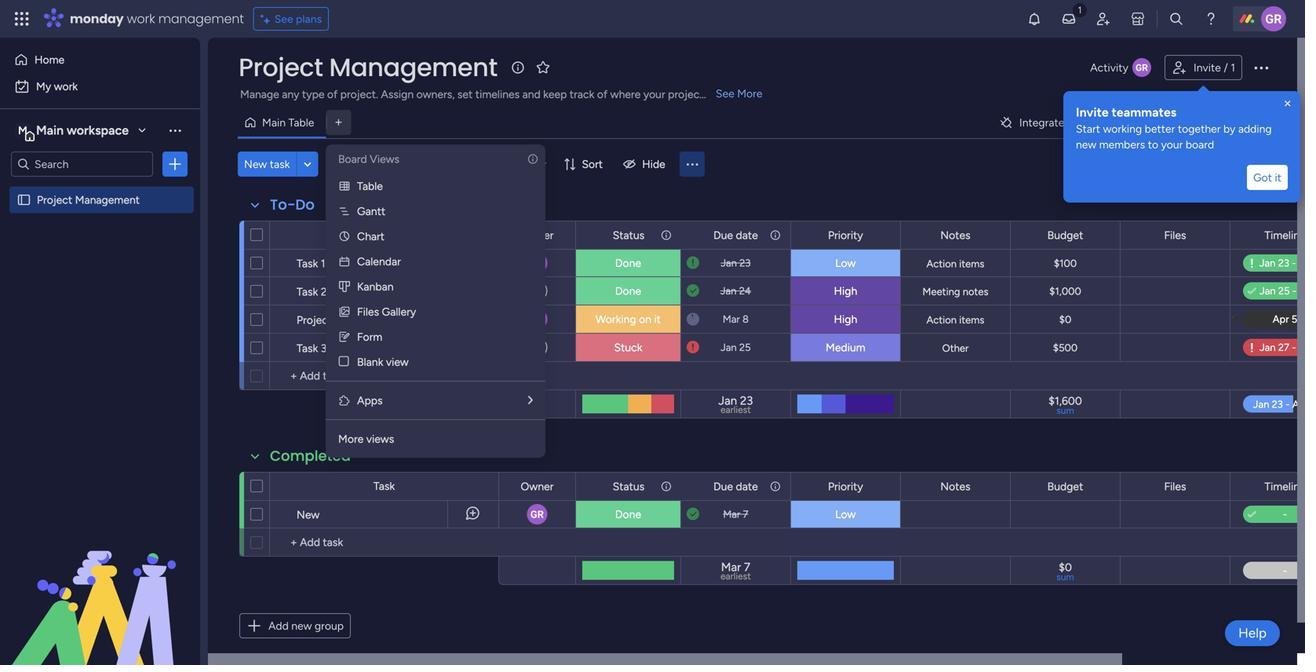 Task type: locate. For each thing, give the bounding box(es) containing it.
notes
[[941, 229, 971, 242], [941, 480, 971, 493]]

1 sum from the top
[[1057, 405, 1075, 416]]

invite inside invite teammates start working better together by adding new members to your board
[[1077, 105, 1109, 120]]

1 horizontal spatial invite
[[1194, 61, 1222, 74]]

0 vertical spatial budget field
[[1044, 227, 1088, 244]]

$0
[[1060, 313, 1072, 326], [1059, 561, 1073, 574]]

$100
[[1054, 257, 1077, 270]]

options image right /
[[1252, 58, 1271, 77]]

1 $0 from the top
[[1060, 313, 1072, 326]]

due date
[[714, 229, 758, 242], [714, 480, 758, 493]]

1 vertical spatial column information image
[[770, 480, 782, 493]]

1 owner from the top
[[521, 229, 554, 242]]

got it
[[1254, 171, 1282, 184]]

new inside invite teammates start working better together by adding new members to your board
[[1077, 138, 1097, 151]]

Project Management field
[[235, 50, 502, 85]]

task left 3
[[297, 342, 318, 355]]

of right type
[[327, 88, 338, 101]]

more views
[[338, 432, 394, 446]]

1 vertical spatial action
[[927, 314, 957, 326]]

table down any
[[289, 116, 314, 129]]

7 inside mar 7 earliest
[[744, 560, 751, 574]]

23 inside jan 23 earliest
[[740, 394, 753, 408]]

my work
[[36, 80, 78, 93]]

it
[[1276, 171, 1282, 184], [655, 313, 661, 326]]

0 vertical spatial new
[[244, 157, 267, 171]]

0 horizontal spatial work
[[54, 80, 78, 93]]

invite inside button
[[1194, 61, 1222, 74]]

apps image
[[338, 394, 351, 407]]

1 vertical spatial sum
[[1057, 571, 1075, 583]]

see right project
[[716, 87, 735, 100]]

do
[[296, 195, 315, 215]]

jan left 24
[[721, 285, 737, 297]]

0 vertical spatial files field
[[1161, 227, 1191, 244]]

due date field up jan 23
[[710, 227, 762, 244]]

2 earliest from the top
[[721, 570, 751, 582]]

1 priority from the top
[[829, 229, 864, 242]]

work right monday
[[127, 10, 155, 27]]

2 owner from the top
[[521, 480, 554, 493]]

work right my
[[54, 80, 78, 93]]

management up assign at top left
[[329, 50, 498, 85]]

project management up project.
[[239, 50, 498, 85]]

0 horizontal spatial more
[[338, 432, 364, 446]]

0 horizontal spatial your
[[644, 88, 666, 101]]

management
[[158, 10, 244, 27]]

7 for mar 7 earliest
[[744, 560, 751, 574]]

sum
[[1057, 405, 1075, 416], [1057, 571, 1075, 583]]

see plans
[[275, 12, 322, 26]]

0 vertical spatial it
[[1276, 171, 1282, 184]]

earliest down the mar 7 on the right bottom
[[721, 570, 751, 582]]

2 priority field from the top
[[825, 478, 868, 495]]

1 horizontal spatial see
[[716, 87, 735, 100]]

2 items from the top
[[960, 314, 985, 326]]

7
[[743, 508, 749, 521], [744, 560, 751, 574]]

1 vertical spatial mar
[[724, 508, 741, 521]]

mar down the mar 7 on the right bottom
[[722, 560, 742, 574]]

0 vertical spatial your
[[644, 88, 666, 101]]

1 horizontal spatial management
[[329, 50, 498, 85]]

timeline for second timeline field from the top
[[1265, 480, 1306, 493]]

see inside button
[[275, 12, 293, 26]]

earliest down jan 25
[[721, 404, 751, 415]]

2 high from the top
[[834, 313, 858, 326]]

help
[[1239, 625, 1267, 641]]

7 up mar 7 earliest
[[743, 508, 749, 521]]

monday work management
[[70, 10, 244, 27]]

task for task 3
[[297, 342, 318, 355]]

done
[[616, 256, 642, 270], [616, 284, 642, 298], [616, 508, 642, 521]]

more left "views"
[[338, 432, 364, 446]]

status
[[613, 229, 645, 242], [613, 480, 645, 493]]

option
[[0, 186, 200, 189]]

priority
[[829, 229, 864, 242], [829, 480, 864, 493]]

your right the where
[[644, 88, 666, 101]]

new inside button
[[244, 157, 267, 171]]

1 date from the top
[[736, 229, 758, 242]]

v2 done deadline image down v2 overdue deadline icon
[[687, 283, 700, 298]]

jan 24
[[721, 285, 752, 297]]

2 due date from the top
[[714, 480, 758, 493]]

due for completed
[[714, 480, 734, 493]]

0 vertical spatial more
[[738, 87, 763, 100]]

1 vertical spatial priority
[[829, 480, 864, 493]]

Search field
[[350, 153, 397, 175]]

more
[[738, 87, 763, 100], [338, 432, 364, 446]]

1 due date from the top
[[714, 229, 758, 242]]

workspace selection element
[[15, 121, 131, 141]]

1 23 from the top
[[740, 257, 751, 269]]

v2 done deadline image for low
[[687, 507, 700, 522]]

invite teammates heading
[[1077, 104, 1289, 121]]

1 horizontal spatial of
[[597, 88, 608, 101]]

mar up mar 7 earliest
[[724, 508, 741, 521]]

new left task at the top left of the page
[[244, 157, 267, 171]]

1 vertical spatial $0
[[1059, 561, 1073, 574]]

table down search "field" at top
[[357, 179, 383, 193]]

1 horizontal spatial more
[[738, 87, 763, 100]]

1 up 2
[[321, 257, 326, 270]]

1 due from the top
[[714, 229, 734, 242]]

project management down search in workspace field
[[37, 193, 140, 207]]

manage
[[240, 88, 279, 101]]

new inside button
[[292, 619, 312, 633]]

0 vertical spatial owner
[[521, 229, 554, 242]]

owner
[[521, 229, 554, 242], [521, 480, 554, 493]]

action
[[927, 258, 957, 270], [927, 314, 957, 326]]

options image down workspace options image
[[167, 156, 183, 172]]

0 horizontal spatial main
[[36, 123, 64, 138]]

1 vertical spatial due
[[714, 480, 734, 493]]

activity button
[[1085, 55, 1159, 80]]

invite for teammates
[[1077, 105, 1109, 120]]

1 timeline from the top
[[1265, 229, 1306, 242]]

angle down image
[[304, 158, 312, 170]]

sum for $1,600
[[1057, 405, 1075, 416]]

0 vertical spatial 7
[[743, 508, 749, 521]]

task up the "task 2"
[[297, 257, 318, 270]]

0 vertical spatial done
[[616, 256, 642, 270]]

0 horizontal spatial see
[[275, 12, 293, 26]]

see plans button
[[253, 7, 329, 31]]

of
[[327, 88, 338, 101], [597, 88, 608, 101]]

table inside button
[[289, 116, 314, 129]]

date up jan 23
[[736, 229, 758, 242]]

2 status from the top
[[613, 480, 645, 493]]

2 owner field from the top
[[517, 478, 558, 495]]

0 vertical spatial due
[[714, 229, 734, 242]]

project management inside list box
[[37, 193, 140, 207]]

1 high from the top
[[834, 284, 858, 298]]

1 vertical spatial owner field
[[517, 478, 558, 495]]

0 horizontal spatial column information image
[[660, 480, 673, 493]]

1 vertical spatial budget field
[[1044, 478, 1088, 495]]

invite
[[1194, 61, 1222, 74], [1077, 105, 1109, 120]]

0 vertical spatial 1
[[1231, 61, 1236, 74]]

7 down the mar 7 on the right bottom
[[744, 560, 751, 574]]

close image
[[1282, 97, 1295, 110]]

where
[[611, 88, 641, 101]]

items
[[960, 258, 985, 270], [960, 314, 985, 326]]

due date up the mar 7 on the right bottom
[[714, 480, 758, 493]]

jan down jan 25
[[719, 394, 738, 408]]

jan left 25
[[721, 341, 737, 354]]

jan 23
[[721, 257, 751, 269]]

1 notes field from the top
[[937, 227, 975, 244]]

main for main table
[[262, 116, 286, 129]]

1 horizontal spatial main
[[262, 116, 286, 129]]

0 vertical spatial notes
[[941, 229, 971, 242]]

more right project
[[738, 87, 763, 100]]

0 vertical spatial notes field
[[937, 227, 975, 244]]

done for high
[[616, 284, 642, 298]]

management down search in workspace field
[[75, 193, 140, 207]]

0 horizontal spatial of
[[327, 88, 338, 101]]

1 v2 done deadline image from the top
[[687, 283, 700, 298]]

column information image
[[770, 229, 782, 241], [660, 480, 673, 493]]

home
[[35, 53, 65, 66]]

due date up jan 23
[[714, 229, 758, 242]]

home option
[[9, 47, 191, 72]]

action items up other
[[927, 314, 985, 326]]

date for to-do
[[736, 229, 758, 242]]

timeline for first timeline field from the top of the page
[[1265, 229, 1306, 242]]

due
[[714, 229, 734, 242], [714, 480, 734, 493]]

mar for done
[[724, 508, 741, 521]]

filter button
[[478, 152, 552, 177]]

got it button
[[1248, 165, 1289, 190]]

Owner field
[[517, 227, 558, 244], [517, 478, 558, 495]]

2 budget from the top
[[1048, 480, 1084, 493]]

task left 2
[[297, 285, 318, 298]]

1 due date field from the top
[[710, 227, 762, 244]]

status field for to-do
[[609, 227, 649, 244]]

2 status field from the top
[[609, 478, 649, 495]]

views
[[370, 152, 400, 166]]

1 vertical spatial see
[[716, 87, 735, 100]]

date up the mar 7 on the right bottom
[[736, 480, 758, 493]]

help button
[[1226, 620, 1281, 646]]

1 vertical spatial items
[[960, 314, 985, 326]]

1 of from the left
[[327, 88, 338, 101]]

0 vertical spatial date
[[736, 229, 758, 242]]

1 done from the top
[[616, 256, 642, 270]]

1 vertical spatial new
[[292, 619, 312, 633]]

Files field
[[1161, 227, 1191, 244], [1161, 478, 1191, 495]]

1 vertical spatial high
[[834, 313, 858, 326]]

due up the mar 7 on the right bottom
[[714, 480, 734, 493]]

sum for $0
[[1057, 571, 1075, 583]]

new right add at the bottom left of page
[[292, 619, 312, 633]]

Budget field
[[1044, 227, 1088, 244], [1044, 478, 1088, 495]]

task 1
[[297, 257, 326, 270]]

0 horizontal spatial it
[[655, 313, 661, 326]]

2 vertical spatial files
[[1165, 480, 1187, 493]]

main right workspace image
[[36, 123, 64, 138]]

1 horizontal spatial project management
[[239, 50, 498, 85]]

2 timeline from the top
[[1265, 480, 1306, 493]]

0 vertical spatial see
[[275, 12, 293, 26]]

1 vertical spatial date
[[736, 480, 758, 493]]

2 notes from the top
[[941, 480, 971, 493]]

date
[[736, 229, 758, 242], [736, 480, 758, 493]]

0 vertical spatial 23
[[740, 257, 751, 269]]

1 vertical spatial 23
[[740, 394, 753, 408]]

1 vertical spatial budget
[[1048, 480, 1084, 493]]

0 horizontal spatial new
[[292, 619, 312, 633]]

kanban
[[357, 280, 394, 293]]

$0 inside "$0 sum"
[[1059, 561, 1073, 574]]

0 vertical spatial status field
[[609, 227, 649, 244]]

keep
[[544, 88, 567, 101]]

0 horizontal spatial invite
[[1077, 105, 1109, 120]]

1 status field from the top
[[609, 227, 649, 244]]

m
[[18, 124, 27, 137]]

due date for completed
[[714, 480, 758, 493]]

1 vertical spatial options image
[[167, 156, 183, 172]]

invite left /
[[1194, 61, 1222, 74]]

Status field
[[609, 227, 649, 244], [609, 478, 649, 495]]

1 priority field from the top
[[825, 227, 868, 244]]

2 vertical spatial done
[[616, 508, 642, 521]]

add to favorites image
[[535, 59, 551, 75]]

type
[[302, 88, 325, 101]]

on
[[639, 313, 652, 326]]

work for monday
[[127, 10, 155, 27]]

action items
[[927, 258, 985, 270], [927, 314, 985, 326]]

main down manage
[[262, 116, 286, 129]]

23
[[740, 257, 751, 269], [740, 394, 753, 408]]

1 vertical spatial project
[[37, 193, 72, 207]]

project
[[668, 88, 704, 101]]

see inside "link"
[[716, 87, 735, 100]]

management inside list box
[[75, 193, 140, 207]]

1 vertical spatial due date
[[714, 480, 758, 493]]

1 vertical spatial timeline field
[[1261, 478, 1306, 495]]

0 vertical spatial new
[[1077, 138, 1097, 151]]

2 done from the top
[[616, 284, 642, 298]]

2 due date field from the top
[[710, 478, 762, 495]]

2 action from the top
[[927, 314, 957, 326]]

1 vertical spatial earliest
[[721, 570, 751, 582]]

workspace image
[[15, 122, 31, 139]]

lottie animation element
[[0, 506, 200, 665]]

hide button
[[617, 152, 675, 177]]

items down notes
[[960, 314, 985, 326]]

0 vertical spatial invite
[[1194, 61, 1222, 74]]

files
[[1165, 229, 1187, 242], [357, 305, 379, 318], [1165, 480, 1187, 493]]

jan up jan 24
[[721, 257, 737, 269]]

1 vertical spatial project management
[[37, 193, 140, 207]]

your right to
[[1162, 138, 1184, 151]]

Priority field
[[825, 227, 868, 244], [825, 478, 868, 495]]

column information image for due date
[[770, 480, 782, 493]]

0 vertical spatial v2 done deadline image
[[687, 283, 700, 298]]

notifications image
[[1027, 11, 1043, 27]]

project right public board icon at left
[[37, 193, 72, 207]]

dapulse checkmark sign image
[[1249, 282, 1257, 301], [1249, 506, 1257, 525]]

1 image
[[1073, 1, 1088, 18]]

date for completed
[[736, 480, 758, 493]]

0 vertical spatial earliest
[[721, 404, 751, 415]]

1 vertical spatial status
[[613, 480, 645, 493]]

1 owner field from the top
[[517, 227, 558, 244]]

lottie animation image
[[0, 506, 200, 665]]

1 vertical spatial 1
[[321, 257, 326, 270]]

views
[[367, 432, 394, 446]]

due up jan 23
[[714, 229, 734, 242]]

1 horizontal spatial column information image
[[770, 480, 782, 493]]

1 vertical spatial column information image
[[660, 480, 673, 493]]

main inside button
[[262, 116, 286, 129]]

main inside workspace selection element
[[36, 123, 64, 138]]

1 right /
[[1231, 61, 1236, 74]]

of right track
[[597, 88, 608, 101]]

mar inside mar 7 earliest
[[722, 560, 742, 574]]

0 horizontal spatial new
[[244, 157, 267, 171]]

1 vertical spatial low
[[836, 508, 856, 521]]

workspace
[[67, 123, 129, 138]]

task down "views"
[[374, 479, 395, 493]]

mar left 8
[[723, 313, 740, 325]]

due date field up the mar 7 on the right bottom
[[710, 478, 762, 495]]

1 vertical spatial timeline
[[1265, 480, 1306, 493]]

search everything image
[[1169, 11, 1185, 27]]

low
[[836, 256, 856, 270], [836, 508, 856, 521]]

it right got
[[1276, 171, 1282, 184]]

v2 search image
[[338, 155, 350, 173]]

1 horizontal spatial work
[[127, 10, 155, 27]]

board views
[[338, 152, 400, 166]]

table
[[289, 116, 314, 129], [357, 179, 383, 193]]

Timeline field
[[1261, 227, 1306, 244], [1261, 478, 1306, 495]]

1 vertical spatial new
[[297, 508, 320, 521]]

project down the "task 2"
[[297, 313, 332, 327]]

work inside option
[[54, 80, 78, 93]]

23 up 24
[[740, 257, 751, 269]]

sum inside $1,600 sum
[[1057, 405, 1075, 416]]

task
[[270, 157, 290, 171]]

new down the start
[[1077, 138, 1097, 151]]

1 horizontal spatial new
[[297, 508, 320, 521]]

automate button
[[1151, 110, 1235, 135]]

0 vertical spatial project management
[[239, 50, 498, 85]]

23 down 25
[[740, 394, 753, 408]]

Notes field
[[937, 227, 975, 244], [937, 478, 975, 495]]

1 vertical spatial files field
[[1161, 478, 1191, 495]]

show board description image
[[509, 60, 528, 75]]

0 horizontal spatial 1
[[321, 257, 326, 270]]

v2 done deadline image left the mar 7 on the right bottom
[[687, 507, 700, 522]]

1 earliest from the top
[[721, 404, 751, 415]]

timeline
[[1265, 229, 1306, 242], [1265, 480, 1306, 493]]

1 vertical spatial your
[[1162, 138, 1184, 151]]

task for task 1
[[297, 257, 318, 270]]

2 sum from the top
[[1057, 571, 1075, 583]]

mar
[[723, 313, 740, 325], [724, 508, 741, 521], [722, 560, 742, 574]]

main table
[[262, 116, 314, 129]]

add view image
[[336, 117, 342, 128]]

column information image
[[660, 229, 673, 241], [770, 480, 782, 493]]

filter
[[503, 157, 528, 171]]

to
[[1149, 138, 1159, 151]]

$1,000
[[1050, 285, 1082, 298]]

2 $0 from the top
[[1059, 561, 1073, 574]]

1 budget from the top
[[1048, 229, 1084, 242]]

2 23 from the top
[[740, 394, 753, 408]]

together
[[1179, 122, 1221, 135]]

2 date from the top
[[736, 480, 758, 493]]

more inside see more "link"
[[738, 87, 763, 100]]

status field for completed
[[609, 478, 649, 495]]

1 notes from the top
[[941, 229, 971, 242]]

1 vertical spatial notes
[[941, 480, 971, 493]]

v2 done deadline image
[[687, 283, 700, 298], [687, 507, 700, 522]]

8
[[743, 313, 749, 325]]

see left plans
[[275, 12, 293, 26]]

new down completed field
[[297, 508, 320, 521]]

blank view
[[357, 355, 409, 369]]

0 vertical spatial timeline field
[[1261, 227, 1306, 244]]

due date field for to-do
[[710, 227, 762, 244]]

0 horizontal spatial column information image
[[660, 229, 673, 241]]

mar for working on it
[[723, 313, 740, 325]]

done for low
[[616, 508, 642, 521]]

v2 done deadline image for high
[[687, 283, 700, 298]]

task
[[374, 228, 395, 241], [297, 257, 318, 270], [297, 285, 318, 298], [297, 342, 318, 355], [374, 479, 395, 493]]

earliest inside jan 23 earliest
[[721, 404, 751, 415]]

due date for to-do
[[714, 229, 758, 242]]

2 due from the top
[[714, 480, 734, 493]]

action down meeting
[[927, 314, 957, 326]]

0 vertical spatial due date
[[714, 229, 758, 242]]

1 vertical spatial priority field
[[825, 478, 868, 495]]

action items up meeting notes
[[927, 258, 985, 270]]

options image
[[1252, 58, 1271, 77], [167, 156, 183, 172]]

2 files field from the top
[[1161, 478, 1191, 495]]

2 v2 done deadline image from the top
[[687, 507, 700, 522]]

column information image for due date
[[770, 229, 782, 241]]

action up meeting
[[927, 258, 957, 270]]

1 horizontal spatial it
[[1276, 171, 1282, 184]]

1 vertical spatial dapulse checkmark sign image
[[1249, 506, 1257, 525]]

2 timeline field from the top
[[1261, 478, 1306, 495]]

0 vertical spatial owner field
[[517, 227, 558, 244]]

see more link
[[715, 86, 765, 101]]

1 horizontal spatial column information image
[[770, 229, 782, 241]]

2 priority from the top
[[829, 480, 864, 493]]

1 horizontal spatial table
[[357, 179, 383, 193]]

0 vertical spatial items
[[960, 258, 985, 270]]

priority for second priority field from the top
[[829, 480, 864, 493]]

it right on
[[655, 313, 661, 326]]

invite up the start
[[1077, 105, 1109, 120]]

1
[[1231, 61, 1236, 74], [321, 257, 326, 270]]

To-Do field
[[266, 195, 319, 215]]

items up notes
[[960, 258, 985, 270]]

assign
[[381, 88, 414, 101]]

1 action items from the top
[[927, 258, 985, 270]]

new task button
[[238, 152, 296, 177]]

3 done from the top
[[616, 508, 642, 521]]

Due date field
[[710, 227, 762, 244], [710, 478, 762, 495]]

1 status from the top
[[613, 229, 645, 242]]

0 vertical spatial table
[[289, 116, 314, 129]]

see for see more
[[716, 87, 735, 100]]

1 vertical spatial due date field
[[710, 478, 762, 495]]

project up any
[[239, 50, 323, 85]]

1 vertical spatial v2 done deadline image
[[687, 507, 700, 522]]

1 vertical spatial invite
[[1077, 105, 1109, 120]]

1 vertical spatial owner
[[521, 480, 554, 493]]



Task type: describe. For each thing, give the bounding box(es) containing it.
1 items from the top
[[960, 258, 985, 270]]

$0 sum
[[1057, 561, 1075, 583]]

2 dapulse checkmark sign image from the top
[[1249, 506, 1257, 525]]

arrow down image
[[534, 155, 552, 174]]

jan 23 earliest
[[719, 394, 753, 415]]

due date field for completed
[[710, 478, 762, 495]]

task down gantt
[[374, 228, 395, 241]]

25
[[740, 341, 751, 354]]

work for my
[[54, 80, 78, 93]]

select product image
[[14, 11, 30, 27]]

project management list box
[[0, 183, 200, 425]]

add
[[269, 619, 289, 633]]

list arrow image
[[528, 395, 533, 406]]

invite teammates start working better together by adding new members to your board
[[1077, 105, 1273, 151]]

23 for jan 23 earliest
[[740, 394, 753, 408]]

working on it
[[596, 313, 661, 326]]

to-do
[[270, 195, 315, 215]]

my work option
[[9, 74, 191, 99]]

jan for task 1
[[721, 257, 737, 269]]

meeting notes
[[923, 285, 989, 298]]

start
[[1077, 122, 1101, 135]]

23 for jan 23
[[740, 257, 751, 269]]

activity
[[1091, 61, 1129, 74]]

0 horizontal spatial options image
[[167, 156, 183, 172]]

owner field for to-do
[[517, 227, 558, 244]]

apps
[[357, 394, 383, 407]]

new task
[[244, 157, 290, 171]]

1 horizontal spatial options image
[[1252, 58, 1271, 77]]

$1,600 sum
[[1049, 394, 1083, 416]]

sort
[[582, 157, 603, 171]]

Search in workspace field
[[33, 155, 131, 173]]

1 vertical spatial it
[[655, 313, 661, 326]]

workspace options image
[[167, 122, 183, 138]]

integrate button
[[993, 106, 1145, 139]]

notes
[[963, 285, 989, 298]]

v2 overdue deadline image
[[687, 340, 700, 355]]

jan for task 3
[[721, 341, 737, 354]]

main table button
[[238, 110, 326, 135]]

new for new task
[[244, 157, 267, 171]]

task 3
[[297, 342, 327, 355]]

2 action items from the top
[[927, 314, 985, 326]]

1 inside button
[[1231, 61, 1236, 74]]

column information image for status
[[660, 480, 673, 493]]

main workspace
[[36, 123, 129, 138]]

working
[[1104, 122, 1143, 135]]

add new group button
[[239, 613, 351, 638]]

working
[[596, 313, 637, 326]]

help image
[[1204, 11, 1219, 27]]

my
[[36, 80, 51, 93]]

jan 25
[[721, 341, 751, 354]]

owner field for completed
[[517, 478, 558, 495]]

7 for mar 7
[[743, 508, 749, 521]]

invite for /
[[1194, 61, 1222, 74]]

menu image
[[685, 156, 700, 172]]

completed
[[270, 446, 351, 466]]

board
[[1186, 138, 1215, 151]]

2 of from the left
[[597, 88, 608, 101]]

budget for 2nd budget field
[[1048, 480, 1084, 493]]

3
[[321, 342, 327, 355]]

$500
[[1054, 342, 1078, 354]]

files gallery
[[357, 305, 416, 318]]

1 vertical spatial table
[[357, 179, 383, 193]]

2 budget field from the top
[[1044, 478, 1088, 495]]

home link
[[9, 47, 191, 72]]

adding
[[1239, 122, 1273, 135]]

timelines
[[476, 88, 520, 101]]

owners,
[[417, 88, 455, 101]]

invite members image
[[1096, 11, 1112, 27]]

v2 overdue deadline image
[[687, 256, 700, 271]]

jan for task 2
[[721, 285, 737, 297]]

mar 7 earliest
[[721, 560, 751, 582]]

1 vertical spatial files
[[357, 305, 379, 318]]

mar 7
[[724, 508, 749, 521]]

2 notes field from the top
[[937, 478, 975, 495]]

jan inside jan 23 earliest
[[719, 394, 738, 408]]

/
[[1224, 61, 1229, 74]]

1 files field from the top
[[1161, 227, 1191, 244]]

got
[[1254, 171, 1273, 184]]

monday marketplace image
[[1131, 11, 1146, 27]]

update feed image
[[1062, 11, 1077, 27]]

hide
[[642, 157, 666, 171]]

1 budget field from the top
[[1044, 227, 1088, 244]]

stands.
[[707, 88, 742, 101]]

new for new
[[297, 508, 320, 521]]

priority for 2nd priority field from the bottom of the page
[[829, 229, 864, 242]]

earliest for mar
[[721, 570, 751, 582]]

project.
[[341, 88, 378, 101]]

invite / 1
[[1194, 61, 1236, 74]]

and
[[523, 88, 541, 101]]

+ Add task text field
[[278, 533, 492, 552]]

chart
[[357, 230, 385, 243]]

invite / 1 button
[[1165, 55, 1243, 80]]

see more
[[716, 87, 763, 100]]

it inside the got it button
[[1276, 171, 1282, 184]]

due for to-do
[[714, 229, 734, 242]]

2 low from the top
[[836, 508, 856, 521]]

form
[[357, 330, 383, 344]]

stuck
[[614, 341, 643, 354]]

0 vertical spatial management
[[329, 50, 498, 85]]

column information image for status
[[660, 229, 673, 241]]

public board image
[[16, 192, 31, 207]]

blank
[[357, 355, 383, 369]]

better
[[1145, 122, 1176, 135]]

main for main workspace
[[36, 123, 64, 138]]

plans
[[296, 12, 322, 26]]

see for see plans
[[275, 12, 293, 26]]

1 timeline field from the top
[[1261, 227, 1306, 244]]

1 low from the top
[[836, 256, 856, 270]]

group
[[315, 619, 344, 633]]

project inside list box
[[37, 193, 72, 207]]

2 vertical spatial project
[[297, 313, 332, 327]]

1 action from the top
[[927, 258, 957, 270]]

by
[[1224, 122, 1236, 135]]

members
[[1100, 138, 1146, 151]]

1 vertical spatial more
[[338, 432, 364, 446]]

task 2
[[297, 285, 327, 298]]

$0 for $0 sum
[[1059, 561, 1073, 574]]

budget for second budget field from the bottom
[[1048, 229, 1084, 242]]

owner for to-do
[[521, 229, 554, 242]]

status for completed
[[613, 480, 645, 493]]

automate
[[1180, 116, 1229, 129]]

$1,600
[[1049, 394, 1083, 408]]

my work link
[[9, 74, 191, 99]]

your inside invite teammates start working better together by adding new members to your board
[[1162, 138, 1184, 151]]

0 vertical spatial files
[[1165, 229, 1187, 242]]

earliest for jan
[[721, 404, 751, 415]]

integrate
[[1020, 116, 1065, 129]]

gallery
[[382, 305, 416, 318]]

add new group
[[269, 619, 344, 633]]

teammates
[[1112, 105, 1177, 120]]

status for to-do
[[613, 229, 645, 242]]

collapse board header image
[[1258, 116, 1271, 129]]

owner for completed
[[521, 480, 554, 493]]

to-
[[270, 195, 296, 215]]

$0 for $0
[[1060, 313, 1072, 326]]

calendar
[[357, 255, 401, 268]]

0 vertical spatial project
[[239, 50, 323, 85]]

Completed field
[[266, 446, 355, 466]]

1 dapulse checkmark sign image from the top
[[1249, 282, 1257, 301]]

greg robinson image
[[1262, 6, 1287, 31]]

other
[[943, 342, 969, 355]]

track
[[570, 88, 595, 101]]

monday
[[70, 10, 124, 27]]

2
[[321, 285, 327, 298]]

sort button
[[557, 152, 613, 177]]

board
[[338, 152, 367, 166]]

view
[[386, 355, 409, 369]]

task for task 2
[[297, 285, 318, 298]]

meeting
[[923, 285, 961, 298]]



Task type: vqa. For each thing, say whether or not it's contained in the screenshot.
Due for To-Do
yes



